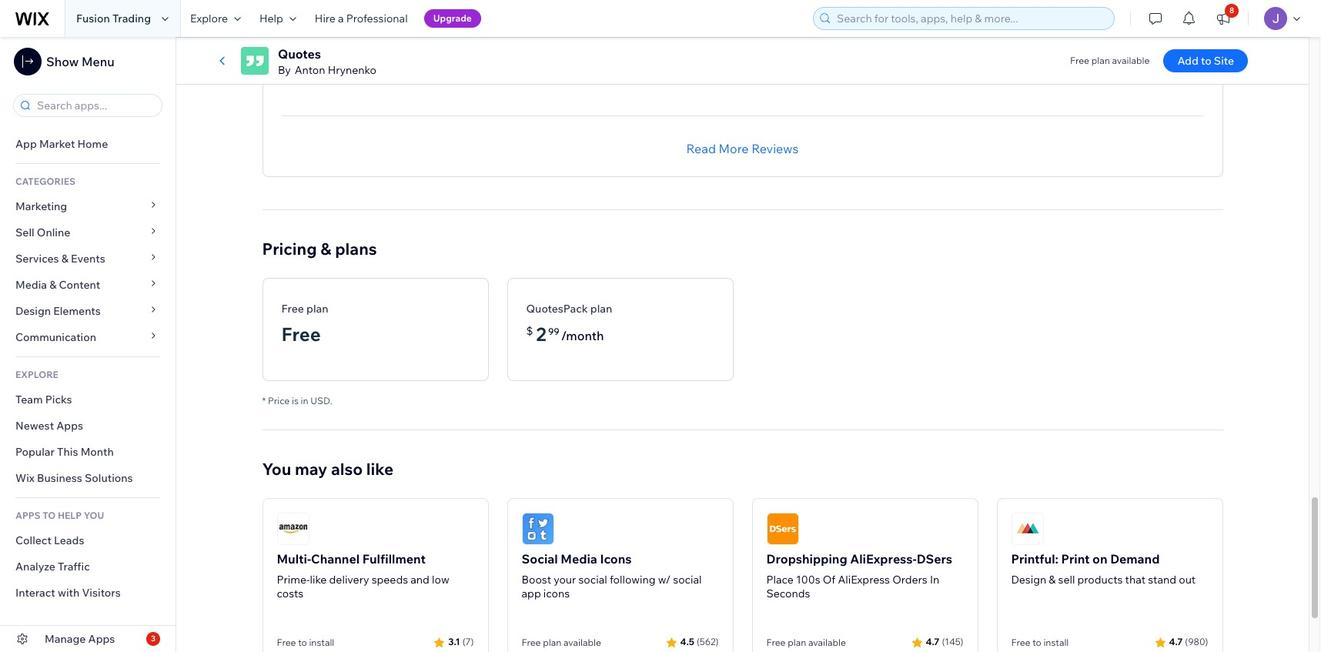 Task type: describe. For each thing, give the bounding box(es) containing it.
add
[[1178, 54, 1199, 68]]

content
[[59, 278, 100, 292]]

analyze traffic
[[15, 560, 90, 574]]

4.7 (980)
[[1170, 636, 1209, 648]]

stand
[[1149, 573, 1177, 587]]

sidebar element
[[0, 37, 176, 652]]

Search apps... field
[[32, 95, 157, 116]]

plan down "seconds"
[[788, 637, 807, 648]]

4.7 (145)
[[926, 636, 964, 648]]

free down pricing
[[282, 302, 304, 316]]

newest apps
[[15, 419, 83, 433]]

sell online link
[[0, 220, 176, 246]]

add to site button
[[1164, 49, 1249, 72]]

boost
[[522, 573, 552, 587]]

in
[[930, 573, 940, 587]]

(145)
[[942, 636, 964, 648]]

leads
[[54, 534, 84, 548]]

visitors
[[82, 586, 121, 600]]

you
[[262, 459, 291, 479]]

4.7 for dropshipping aliexpress-dsers
[[926, 636, 940, 648]]

that
[[1126, 573, 1146, 587]]

media & content
[[15, 278, 100, 292]]

3.1
[[449, 636, 460, 648]]

free left helpful button
[[1071, 55, 1090, 66]]

and
[[411, 573, 430, 587]]

fusion
[[76, 12, 110, 25]]

$ 2 99 /month
[[527, 322, 604, 346]]

also
[[331, 459, 363, 479]]

to
[[43, 510, 56, 521]]

out
[[1180, 573, 1196, 587]]

app
[[15, 137, 37, 151]]

(1)
[[1190, 55, 1204, 71]]

(562)
[[697, 636, 719, 648]]

free down "seconds"
[[767, 637, 786, 648]]

prime-
[[277, 573, 310, 587]]

printful: print on demand logo image
[[1012, 513, 1044, 545]]

show menu
[[46, 54, 115, 69]]

collect leads link
[[0, 528, 176, 554]]

design inside sidebar element
[[15, 304, 51, 318]]

plans
[[335, 239, 377, 259]]

collect
[[15, 534, 52, 548]]

quotespack plan
[[527, 302, 613, 316]]

8 button
[[1207, 0, 1241, 37]]

read more reviews button
[[687, 139, 799, 158]]

to for multi-channel fulfillment
[[298, 637, 307, 648]]

4.7 for printful: print on demand
[[1170, 636, 1183, 648]]

2 horizontal spatial free plan available
[[1071, 55, 1150, 66]]

media inside social media icons boost your social following w/ social app icons
[[561, 551, 598, 567]]

free down the app
[[522, 637, 541, 648]]

social
[[522, 551, 558, 567]]

collect leads
[[15, 534, 84, 548]]

& for events
[[61, 252, 68, 266]]

team
[[15, 393, 43, 407]]

plan inside "free plan free"
[[307, 302, 329, 316]]

popular this month link
[[0, 439, 176, 465]]

free plan available for social media icons
[[522, 637, 601, 648]]

popular
[[15, 445, 55, 459]]

wix business solutions link
[[0, 465, 176, 491]]

events
[[71, 252, 105, 266]]

dropshipping aliexpress-dsers place 100s of aliexpress orders in seconds
[[767, 551, 953, 601]]

2 social from the left
[[673, 573, 702, 587]]

explore
[[15, 369, 58, 381]]

show
[[46, 54, 79, 69]]

month
[[81, 445, 114, 459]]

to inside button
[[1202, 54, 1212, 68]]

analyze traffic link
[[0, 554, 176, 580]]

/month
[[561, 328, 604, 343]]

popular this month
[[15, 445, 114, 459]]

speeds
[[372, 573, 408, 587]]

services
[[15, 252, 59, 266]]

helpful button
[[1121, 54, 1186, 72]]

you
[[84, 510, 104, 521]]

icons
[[600, 551, 632, 567]]

anton
[[295, 63, 325, 77]]

3
[[151, 634, 156, 644]]

site
[[1215, 54, 1235, 68]]

dropshipping aliexpress-dsers logo image
[[767, 513, 799, 545]]

icons
[[544, 587, 570, 601]]

help button
[[250, 0, 306, 37]]

you may also like
[[262, 459, 394, 479]]

seconds
[[767, 587, 811, 601]]

4.5 (562)
[[681, 636, 719, 648]]

on
[[1093, 551, 1108, 567]]

of
[[823, 573, 836, 587]]

app market home
[[15, 137, 108, 151]]

available for dropshipping aliexpress-dsers
[[809, 637, 846, 648]]

apps
[[15, 510, 40, 521]]

2 horizontal spatial available
[[1113, 55, 1150, 66]]

multi-channel fulfillment logo image
[[277, 513, 309, 545]]

aliexpress
[[838, 573, 890, 587]]

fulfillment
[[363, 551, 426, 567]]

pricing
[[262, 239, 317, 259]]

elements
[[53, 304, 101, 318]]

demand
[[1111, 551, 1160, 567]]



Task type: vqa. For each thing, say whether or not it's contained in the screenshot.
middle Store
no



Task type: locate. For each thing, give the bounding box(es) containing it.
newest apps link
[[0, 413, 176, 439]]

add to site
[[1178, 54, 1235, 68]]

media up your
[[561, 551, 598, 567]]

upgrade button
[[424, 9, 481, 28]]

app
[[522, 587, 541, 601]]

0 vertical spatial apps
[[56, 419, 83, 433]]

services & events
[[15, 252, 105, 266]]

a
[[338, 12, 344, 25]]

0 horizontal spatial media
[[15, 278, 47, 292]]

like
[[367, 459, 394, 479], [310, 573, 327, 587]]

social right w/
[[673, 573, 702, 587]]

free to install down sell at the bottom
[[1012, 637, 1069, 648]]

& inside printful: print on demand design & sell products that stand out
[[1049, 573, 1056, 587]]

help
[[260, 12, 283, 25]]

printful: print on demand design & sell products that stand out
[[1012, 551, 1196, 587]]

1 horizontal spatial to
[[1033, 637, 1042, 648]]

wix business solutions
[[15, 471, 133, 485]]

show menu button
[[14, 48, 115, 75]]

in
[[301, 395, 309, 406]]

0 horizontal spatial free to install
[[277, 637, 335, 648]]

social right your
[[579, 573, 608, 587]]

0 horizontal spatial design
[[15, 304, 51, 318]]

0 horizontal spatial install
[[309, 637, 335, 648]]

1 social from the left
[[579, 573, 608, 587]]

install for multi-
[[309, 637, 335, 648]]

plan
[[1092, 55, 1111, 66], [307, 302, 329, 316], [591, 302, 613, 316], [543, 637, 562, 648], [788, 637, 807, 648]]

apps to help you
[[15, 510, 104, 521]]

apps up this
[[56, 419, 83, 433]]

free to install for multi-
[[277, 637, 335, 648]]

this
[[57, 445, 78, 459]]

available down icons on the bottom left
[[564, 637, 601, 648]]

quotespack
[[527, 302, 588, 316]]

1 vertical spatial apps
[[88, 632, 115, 646]]

newest
[[15, 419, 54, 433]]

free to install down 'costs'
[[277, 637, 335, 648]]

like right also
[[367, 459, 394, 479]]

free right the (145)
[[1012, 637, 1031, 648]]

4.7 left (980)
[[1170, 636, 1183, 648]]

0 horizontal spatial social
[[579, 573, 608, 587]]

0 horizontal spatial to
[[298, 637, 307, 648]]

1 free to install from the left
[[277, 637, 335, 648]]

interact
[[15, 586, 55, 600]]

w/
[[658, 573, 671, 587]]

*
[[262, 395, 266, 406]]

media down services
[[15, 278, 47, 292]]

categories
[[15, 176, 76, 187]]

free plan free
[[282, 302, 329, 346]]

interact with visitors link
[[0, 580, 176, 606]]

design down printful:
[[1012, 573, 1047, 587]]

like inside multi-channel fulfillment prime-like delivery speeds and low costs
[[310, 573, 327, 587]]

sell online
[[15, 226, 70, 240]]

upgrade
[[433, 12, 472, 24]]

2 free to install from the left
[[1012, 637, 1069, 648]]

1 horizontal spatial available
[[809, 637, 846, 648]]

(980)
[[1186, 636, 1209, 648]]

plan down icons on the bottom left
[[543, 637, 562, 648]]

helpful
[[1144, 55, 1186, 71]]

apps right manage
[[88, 632, 115, 646]]

price
[[268, 395, 290, 406]]

media inside sidebar element
[[15, 278, 47, 292]]

to
[[1202, 54, 1212, 68], [298, 637, 307, 648], [1033, 637, 1042, 648]]

0 vertical spatial like
[[367, 459, 394, 479]]

low
[[432, 573, 450, 587]]

design elements
[[15, 304, 101, 318]]

0 horizontal spatial free plan available
[[522, 637, 601, 648]]

2 4.7 from the left
[[1170, 636, 1183, 648]]

1 install from the left
[[309, 637, 335, 648]]

2 horizontal spatial to
[[1202, 54, 1212, 68]]

free to install for printful:
[[1012, 637, 1069, 648]]

3.1 (7)
[[449, 636, 474, 648]]

team picks
[[15, 393, 72, 407]]

& left sell at the bottom
[[1049, 573, 1056, 587]]

0 horizontal spatial like
[[310, 573, 327, 587]]

market
[[39, 137, 75, 151]]

social media icons logo image
[[522, 513, 554, 545]]

your
[[554, 573, 576, 587]]

99
[[548, 326, 560, 337]]

1 vertical spatial media
[[561, 551, 598, 567]]

2 install from the left
[[1044, 637, 1069, 648]]

hrynenko
[[328, 63, 377, 77]]

& for content
[[49, 278, 57, 292]]

design up "communication"
[[15, 304, 51, 318]]

free down 'costs'
[[277, 637, 296, 648]]

4.7 left the (145)
[[926, 636, 940, 648]]

available for social media icons
[[564, 637, 601, 648]]

design inside printful: print on demand design & sell products that stand out
[[1012, 573, 1047, 587]]

1 horizontal spatial social
[[673, 573, 702, 587]]

to for printful: print on demand
[[1033, 637, 1042, 648]]

1 vertical spatial design
[[1012, 573, 1047, 587]]

manage
[[45, 632, 86, 646]]

may
[[295, 459, 328, 479]]

social
[[579, 573, 608, 587], [673, 573, 702, 587]]

1 horizontal spatial free to install
[[1012, 637, 1069, 648]]

Search for tools, apps, help & more... field
[[833, 8, 1110, 29]]

traffic
[[58, 560, 90, 574]]

read more reviews
[[687, 141, 799, 156]]

1 horizontal spatial install
[[1044, 637, 1069, 648]]

wix
[[15, 471, 35, 485]]

team picks link
[[0, 387, 176, 413]]

4.5
[[681, 636, 695, 648]]

trading
[[112, 12, 151, 25]]

available left add
[[1113, 55, 1150, 66]]

0 horizontal spatial 4.7
[[926, 636, 940, 648]]

explore
[[190, 12, 228, 25]]

install down delivery
[[309, 637, 335, 648]]

social media icons boost your social following w/ social app icons
[[522, 551, 702, 601]]

& left content on the top left of the page
[[49, 278, 57, 292]]

1 horizontal spatial 4.7
[[1170, 636, 1183, 648]]

0 horizontal spatial apps
[[56, 419, 83, 433]]

picks
[[45, 393, 72, 407]]

with
[[58, 586, 80, 600]]

1 horizontal spatial apps
[[88, 632, 115, 646]]

media
[[15, 278, 47, 292], [561, 551, 598, 567]]

is
[[292, 395, 299, 406]]

1 4.7 from the left
[[926, 636, 940, 648]]

free plan available
[[1071, 55, 1150, 66], [522, 637, 601, 648], [767, 637, 846, 648]]

help
[[58, 510, 82, 521]]

apps for manage apps
[[88, 632, 115, 646]]

quotes
[[278, 46, 321, 62]]

0 horizontal spatial available
[[564, 637, 601, 648]]

free up in
[[282, 322, 321, 346]]

install down sell at the bottom
[[1044, 637, 1069, 648]]

0 vertical spatial design
[[15, 304, 51, 318]]

& left plans
[[321, 239, 332, 259]]

design elements link
[[0, 298, 176, 324]]

marketing
[[15, 200, 67, 213]]

1 vertical spatial like
[[310, 573, 327, 587]]

hire
[[315, 12, 336, 25]]

more
[[719, 141, 749, 156]]

interact with visitors
[[15, 586, 121, 600]]

1 horizontal spatial design
[[1012, 573, 1047, 587]]

plan left helpful button
[[1092, 55, 1111, 66]]

pricing & plans
[[262, 239, 377, 259]]

quotes by anton hrynenko
[[278, 46, 377, 77]]

1 horizontal spatial media
[[561, 551, 598, 567]]

free
[[1071, 55, 1090, 66], [282, 302, 304, 316], [282, 322, 321, 346], [277, 637, 296, 648], [522, 637, 541, 648], [767, 637, 786, 648], [1012, 637, 1031, 648]]

apps for newest apps
[[56, 419, 83, 433]]

1 horizontal spatial like
[[367, 459, 394, 479]]

install
[[309, 637, 335, 648], [1044, 637, 1069, 648]]

available down "seconds"
[[809, 637, 846, 648]]

0 vertical spatial media
[[15, 278, 47, 292]]

& for plans
[[321, 239, 332, 259]]

services & events link
[[0, 246, 176, 272]]

install for printful:
[[1044, 637, 1069, 648]]

communication
[[15, 330, 99, 344]]

sell
[[1059, 573, 1076, 587]]

1 horizontal spatial free plan available
[[767, 637, 846, 648]]

& left events
[[61, 252, 68, 266]]

quotes logo image
[[241, 47, 269, 75]]

dsers
[[917, 551, 953, 567]]

menu
[[82, 54, 115, 69]]

by
[[278, 63, 291, 77]]

orders
[[893, 573, 928, 587]]

hire a professional
[[315, 12, 408, 25]]

usd.
[[311, 395, 332, 406]]

like down "channel"
[[310, 573, 327, 587]]

free plan available for dropshipping aliexpress-dsers
[[767, 637, 846, 648]]

plan up /month
[[591, 302, 613, 316]]

communication link
[[0, 324, 176, 350]]

plan down pricing & plans
[[307, 302, 329, 316]]

business
[[37, 471, 82, 485]]



